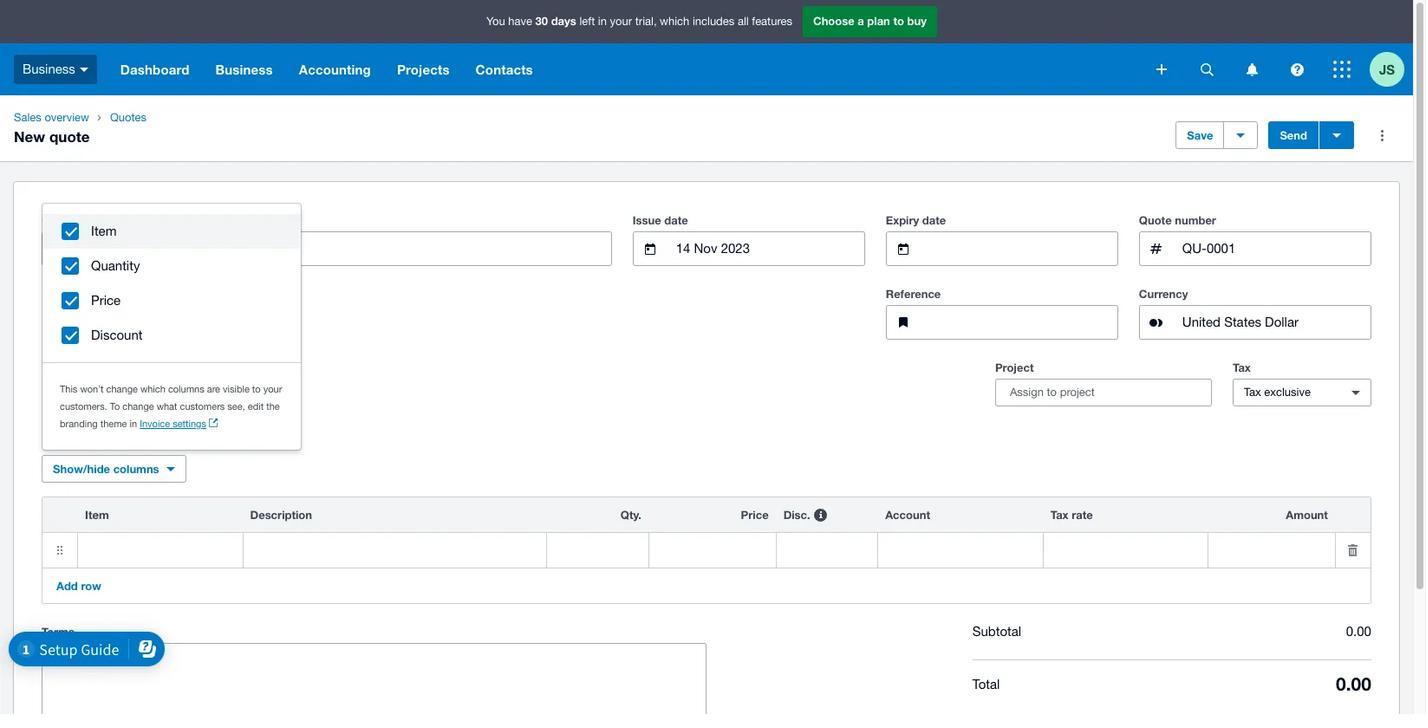 Task type: locate. For each thing, give the bounding box(es) containing it.
1 date from the left
[[664, 213, 688, 227]]

Reference text field
[[928, 306, 1118, 339]]

a
[[858, 14, 864, 28], [98, 290, 104, 304]]

1 vertical spatial add
[[56, 579, 78, 593]]

invoice settings
[[140, 419, 206, 429]]

2 date from the left
[[923, 213, 946, 227]]

reference
[[886, 287, 941, 301]]

svg image
[[1291, 63, 1304, 76], [1157, 64, 1167, 75]]

0 vertical spatial which
[[660, 15, 690, 28]]

quote
[[49, 127, 90, 146]]

your inside this won't change which columns are visible to your customers. to change what customers see, edit the branding theme in
[[263, 384, 282, 395]]

price left &
[[91, 293, 121, 308]]

the
[[266, 401, 280, 412]]

in right left
[[598, 15, 607, 28]]

which up what
[[140, 384, 165, 395]]

group containing item
[[42, 204, 301, 450]]

add for add row
[[56, 579, 78, 593]]

date right expiry at the right
[[923, 213, 946, 227]]

item button
[[42, 214, 301, 249]]

change up to
[[106, 384, 138, 395]]

1 horizontal spatial columns
[[168, 384, 204, 395]]

tax
[[1233, 361, 1251, 375], [1244, 386, 1261, 399], [1051, 508, 1069, 522]]

invoice settings link
[[140, 419, 206, 429]]

tax left the rate
[[1051, 508, 1069, 522]]

0 vertical spatial tax
[[1233, 361, 1251, 375]]

disc.
[[784, 508, 810, 522]]

left
[[580, 15, 595, 28]]

banner
[[0, 0, 1413, 95]]

to up 'edit'
[[252, 384, 261, 395]]

0 horizontal spatial business
[[23, 61, 75, 76]]

0.00
[[1346, 624, 1372, 639], [1336, 674, 1372, 695]]

in right theme on the bottom left of the page
[[130, 419, 137, 429]]

expiry
[[886, 213, 919, 227]]

1 vertical spatial your
[[263, 384, 282, 395]]

price left disc.
[[741, 508, 769, 522]]

which right the trial, on the left top of the page
[[660, 15, 690, 28]]

Currency field
[[1181, 306, 1371, 339]]

1 horizontal spatial business
[[216, 62, 273, 77]]

branding
[[60, 419, 98, 429]]

this
[[60, 384, 77, 395]]

1 vertical spatial item
[[85, 508, 109, 522]]

1 horizontal spatial price
[[741, 508, 769, 522]]

0 horizontal spatial to
[[252, 384, 261, 395]]

navigation
[[107, 43, 1145, 95]]

1 vertical spatial in
[[130, 419, 137, 429]]

date right issue
[[664, 213, 688, 227]]

this won't change which columns are visible to your customers. to change what customers see, edit the branding theme in
[[60, 384, 282, 429]]

Contact field
[[83, 232, 611, 265]]

1 vertical spatial tax
[[1244, 386, 1261, 399]]

item down show/hide columns
[[85, 508, 109, 522]]

Account field
[[879, 533, 1043, 568]]

0 vertical spatial price
[[91, 293, 121, 308]]

30
[[536, 14, 548, 28]]

0 vertical spatial add
[[73, 290, 94, 304]]

your up the
[[263, 384, 282, 395]]

0 vertical spatial to
[[894, 14, 904, 28]]

won't
[[80, 384, 104, 395]]

visible
[[223, 384, 250, 395]]

1 horizontal spatial to
[[894, 14, 904, 28]]

projects button
[[384, 43, 463, 95]]

Project field
[[996, 378, 1211, 408]]

contact
[[42, 213, 85, 227]]

0.00 for total
[[1336, 674, 1372, 695]]

item inside button
[[91, 224, 117, 238]]

Price field
[[649, 533, 776, 568]]

dashboard link
[[107, 43, 203, 95]]

tax for tax
[[1233, 361, 1251, 375]]

to
[[110, 401, 120, 412]]

to left buy
[[894, 14, 904, 28]]

columns
[[168, 384, 204, 395], [113, 462, 159, 476]]

a left title
[[98, 290, 104, 304]]

accounting button
[[286, 43, 384, 95]]

quantity button
[[42, 249, 301, 284]]

contacts button
[[463, 43, 546, 95]]

change
[[106, 384, 138, 395], [123, 401, 154, 412]]

1 horizontal spatial business button
[[203, 43, 286, 95]]

business
[[23, 61, 75, 76], [216, 62, 273, 77]]

columns inside this won't change which columns are visible to your customers. to change what customers see, edit the branding theme in
[[168, 384, 204, 395]]

1 horizontal spatial date
[[923, 213, 946, 227]]

in inside you have 30 days left in your trial, which includes all features
[[598, 15, 607, 28]]

see,
[[227, 401, 245, 412]]

svg image
[[1334, 61, 1351, 78], [1201, 63, 1214, 76], [1246, 63, 1258, 76], [80, 67, 88, 72]]

Expiry date field
[[928, 232, 1118, 265]]

expiry date
[[886, 213, 946, 227]]

show/hide columns
[[53, 462, 159, 476]]

columns up customers
[[168, 384, 204, 395]]

tax for tax exclusive
[[1244, 386, 1261, 399]]

0 vertical spatial columns
[[168, 384, 204, 395]]

add left the row
[[56, 579, 78, 593]]

to
[[894, 14, 904, 28], [252, 384, 261, 395]]

sales
[[14, 111, 41, 124]]

days
[[551, 14, 576, 28]]

price
[[91, 293, 121, 308], [741, 508, 769, 522]]

column visibility list box
[[42, 204, 301, 363]]

in inside this won't change which columns are visible to your customers. to change what customers see, edit the branding theme in
[[130, 419, 137, 429]]

change right to
[[123, 401, 154, 412]]

0 horizontal spatial date
[[664, 213, 688, 227]]

tax exclusive button
[[1233, 379, 1372, 407]]

terms
[[42, 625, 74, 639]]

send
[[1280, 128, 1308, 142]]

1 vertical spatial to
[[252, 384, 261, 395]]

overview
[[45, 111, 89, 124]]

a left plan on the right top of the page
[[858, 14, 864, 28]]

1 horizontal spatial a
[[858, 14, 864, 28]]

navigation containing dashboard
[[107, 43, 1145, 95]]

line items element
[[42, 497, 1372, 604]]

your left the trial, on the left top of the page
[[610, 15, 632, 28]]

in
[[598, 15, 607, 28], [130, 419, 137, 429]]

which
[[660, 15, 690, 28], [140, 384, 165, 395]]

1 horizontal spatial your
[[610, 15, 632, 28]]

0 horizontal spatial in
[[130, 419, 137, 429]]

your
[[610, 15, 632, 28], [263, 384, 282, 395]]

add inside line items element
[[56, 579, 78, 593]]

to inside this won't change which columns are visible to your customers. to change what customers see, edit the branding theme in
[[252, 384, 261, 395]]

1 horizontal spatial in
[[598, 15, 607, 28]]

1 horizontal spatial which
[[660, 15, 690, 28]]

business button
[[0, 43, 107, 95], [203, 43, 286, 95]]

date for expiry date
[[923, 213, 946, 227]]

2 vertical spatial tax
[[1051, 508, 1069, 522]]

number
[[1175, 213, 1217, 227]]

tax inside line items element
[[1051, 508, 1069, 522]]

0 horizontal spatial business button
[[0, 43, 107, 95]]

1 vertical spatial 0.00
[[1336, 674, 1372, 695]]

Terms text field
[[43, 644, 706, 715]]

item up quantity
[[91, 224, 117, 238]]

tax left exclusive
[[1244, 386, 1261, 399]]

which inside this won't change which columns are visible to your customers. to change what customers see, edit the branding theme in
[[140, 384, 165, 395]]

tax rate
[[1051, 508, 1093, 522]]

item
[[91, 224, 117, 238], [85, 508, 109, 522]]

0 vertical spatial in
[[598, 15, 607, 28]]

group
[[42, 204, 301, 450]]

0 horizontal spatial which
[[140, 384, 165, 395]]

0 horizontal spatial columns
[[113, 462, 159, 476]]

columns down invoice
[[113, 462, 159, 476]]

dashboard
[[120, 62, 190, 77]]

0 horizontal spatial price
[[91, 293, 121, 308]]

navigation inside banner
[[107, 43, 1145, 95]]

1 vertical spatial a
[[98, 290, 104, 304]]

1 vertical spatial price
[[741, 508, 769, 522]]

1 vertical spatial columns
[[113, 462, 159, 476]]

1 vertical spatial change
[[123, 401, 154, 412]]

0 horizontal spatial your
[[263, 384, 282, 395]]

a inside button
[[98, 290, 104, 304]]

Quote number text field
[[1181, 232, 1371, 265]]

0 vertical spatial item
[[91, 224, 117, 238]]

price inside button
[[91, 293, 121, 308]]

plan
[[867, 14, 890, 28]]

tax inside popup button
[[1244, 386, 1261, 399]]

0 horizontal spatial a
[[98, 290, 104, 304]]

add row button
[[46, 572, 112, 600]]

0 vertical spatial a
[[858, 14, 864, 28]]

date for issue date
[[664, 213, 688, 227]]

0 vertical spatial your
[[610, 15, 632, 28]]

tax up tax exclusive
[[1233, 361, 1251, 375]]

1 vertical spatial which
[[140, 384, 165, 395]]

which inside you have 30 days left in your trial, which includes all features
[[660, 15, 690, 28]]

description
[[250, 508, 312, 522]]

2 business button from the left
[[203, 43, 286, 95]]

you
[[486, 15, 505, 28]]

summary
[[141, 290, 191, 304]]

discount
[[91, 328, 143, 343]]

add left title
[[73, 290, 94, 304]]

price button
[[42, 284, 301, 318]]

quotes link
[[103, 109, 154, 127]]

date
[[664, 213, 688, 227], [923, 213, 946, 227]]

item for line items element
[[85, 508, 109, 522]]

banner containing js
[[0, 0, 1413, 95]]

remove row image
[[1336, 533, 1371, 568]]

quantity
[[91, 258, 140, 273]]

0 vertical spatial 0.00
[[1346, 624, 1372, 639]]

Description text field
[[243, 533, 547, 568]]

row
[[81, 579, 101, 593]]

customers.
[[60, 401, 107, 412]]



Task type: describe. For each thing, give the bounding box(es) containing it.
contacts
[[476, 62, 533, 77]]

quote number
[[1139, 213, 1217, 227]]

account
[[886, 508, 930, 522]]

0 horizontal spatial svg image
[[1157, 64, 1167, 75]]

tax for tax rate
[[1051, 508, 1069, 522]]

choose
[[813, 14, 855, 28]]

projects
[[397, 62, 450, 77]]

price inside line items element
[[741, 508, 769, 522]]

theme
[[100, 419, 127, 429]]

exclusive
[[1264, 386, 1311, 399]]

1 business button from the left
[[0, 43, 107, 95]]

amount
[[1286, 508, 1328, 522]]

&
[[130, 290, 138, 304]]

Amount field
[[1209, 533, 1335, 568]]

Qty. field
[[547, 533, 649, 568]]

includes
[[693, 15, 735, 28]]

issue date
[[633, 213, 688, 227]]

issue
[[633, 213, 661, 227]]

project
[[995, 361, 1034, 375]]

show/hide
[[53, 462, 110, 476]]

quote
[[1139, 213, 1172, 227]]

currency
[[1139, 287, 1188, 301]]

drag handle image
[[43, 533, 77, 568]]

a for choose
[[858, 14, 864, 28]]

add for add a title & summary
[[73, 290, 94, 304]]

all
[[738, 15, 749, 28]]

sales overview link
[[7, 109, 96, 127]]

tax exclusive
[[1244, 386, 1311, 399]]

settings
[[173, 419, 206, 429]]

js button
[[1370, 43, 1413, 95]]

overflow menu image
[[1365, 118, 1400, 153]]

Item field
[[78, 533, 242, 568]]

title
[[107, 290, 127, 304]]

columns inside popup button
[[113, 462, 159, 476]]

have
[[508, 15, 532, 28]]

buy
[[908, 14, 927, 28]]

add row
[[56, 579, 101, 593]]

new
[[14, 127, 45, 146]]

edit
[[248, 401, 264, 412]]

Disc. field
[[777, 533, 878, 568]]

invoice
[[140, 419, 170, 429]]

sales overview
[[14, 111, 89, 124]]

send button
[[1269, 121, 1319, 149]]

Issue date field
[[674, 232, 864, 265]]

save button
[[1176, 121, 1225, 149]]

rate
[[1072, 508, 1093, 522]]

a for add
[[98, 290, 104, 304]]

discount button
[[42, 318, 301, 353]]

your inside you have 30 days left in your trial, which includes all features
[[610, 15, 632, 28]]

what
[[157, 401, 177, 412]]

total
[[973, 677, 1000, 692]]

show/hide columns button
[[42, 455, 186, 483]]

are
[[207, 384, 220, 395]]

trial,
[[635, 15, 657, 28]]

choose a plan to buy
[[813, 14, 927, 28]]

accounting
[[299, 62, 371, 77]]

js
[[1380, 61, 1395, 77]]

1 horizontal spatial svg image
[[1291, 63, 1304, 76]]

you have 30 days left in your trial, which includes all features
[[486, 14, 793, 28]]

0 vertical spatial change
[[106, 384, 138, 395]]

Tax rate field
[[1044, 533, 1208, 568]]

quotes
[[110, 111, 147, 124]]

item for item button
[[91, 224, 117, 238]]

qty.
[[621, 508, 642, 522]]

new quote
[[14, 127, 90, 146]]

subtotal
[[973, 624, 1022, 639]]

features
[[752, 15, 793, 28]]

save
[[1187, 128, 1213, 142]]

customers
[[180, 401, 225, 412]]

add a title & summary button
[[42, 284, 202, 311]]

add a title & summary
[[73, 290, 191, 304]]

0.00 for subtotal
[[1346, 624, 1372, 639]]



Task type: vqa. For each thing, say whether or not it's contained in the screenshot.
Get
no



